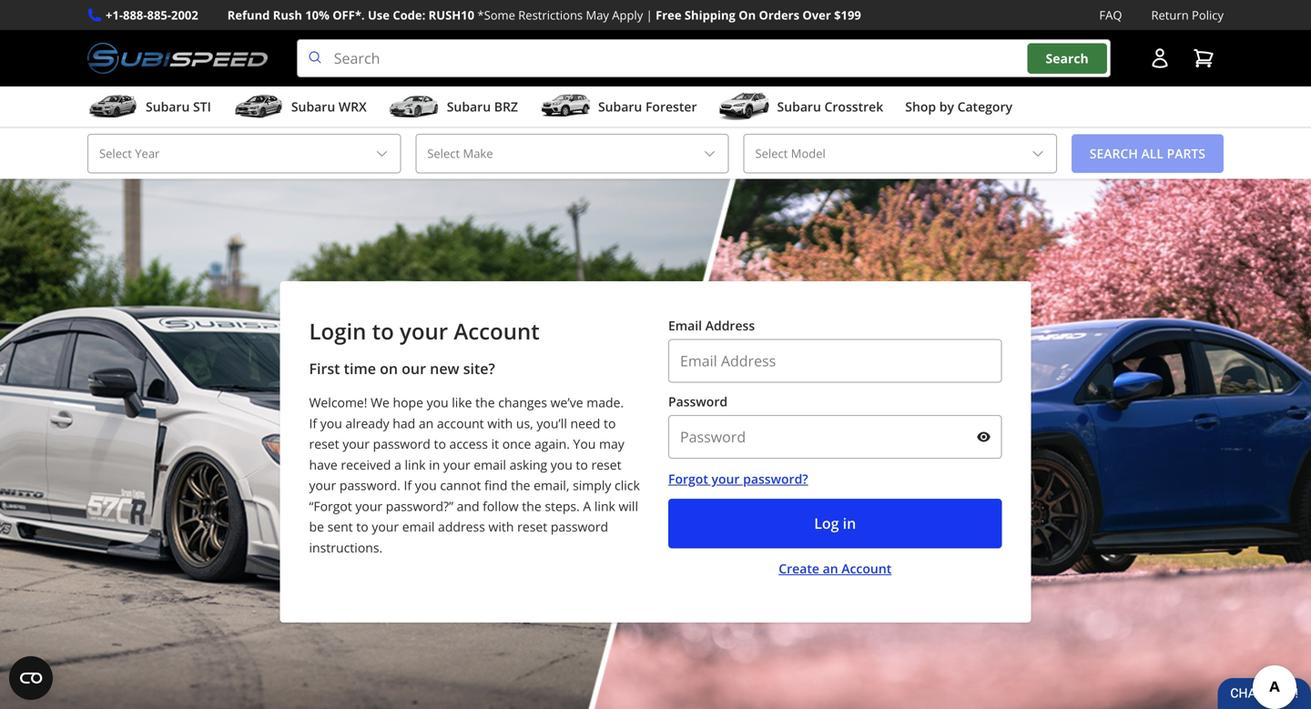Task type: locate. For each thing, give the bounding box(es) containing it.
subaru inside 'dropdown button'
[[598, 98, 642, 115]]

0 horizontal spatial an
[[419, 415, 434, 432]]

already
[[345, 415, 389, 432]]

2 horizontal spatial reset
[[591, 456, 621, 473]]

account down "log in" button at the right of the page
[[841, 560, 892, 577]]

with
[[487, 415, 513, 432], [488, 518, 514, 535]]

1 horizontal spatial password
[[551, 518, 608, 535]]

1 vertical spatial reset
[[591, 456, 621, 473]]

a subaru brz thumbnail image image
[[389, 93, 440, 120]]

to right sent
[[356, 518, 368, 535]]

with down follow
[[488, 518, 514, 535]]

cannot
[[440, 477, 481, 494]]

a collage of action shots of vehicles image
[[0, 179, 1311, 709]]

to down you
[[576, 456, 588, 473]]

email down password?"
[[402, 518, 435, 535]]

0 vertical spatial if
[[309, 415, 317, 432]]

refund
[[227, 7, 270, 23]]

subaru left 'brz'
[[447, 98, 491, 115]]

1 horizontal spatial reset
[[517, 518, 547, 535]]

4 subaru from the left
[[598, 98, 642, 115]]

our
[[402, 359, 426, 378]]

Select Year button
[[87, 134, 401, 174]]

to up on
[[372, 316, 394, 346]]

Select Model button
[[743, 134, 1057, 174]]

subaru
[[146, 98, 190, 115], [291, 98, 335, 115], [447, 98, 491, 115], [598, 98, 642, 115], [777, 98, 821, 115]]

0 horizontal spatial link
[[405, 456, 426, 473]]

email,
[[534, 477, 569, 494]]

your up our
[[400, 316, 448, 346]]

subaru left forester
[[598, 98, 642, 115]]

search input field
[[297, 39, 1111, 78]]

1 vertical spatial password
[[551, 518, 608, 535]]

link right a
[[405, 456, 426, 473]]

have
[[309, 456, 338, 473]]

it
[[491, 435, 499, 453]]

your right the forgot
[[712, 470, 740, 488]]

subaru inside "dropdown button"
[[447, 98, 491, 115]]

and
[[457, 497, 479, 515]]

in
[[429, 456, 440, 473], [843, 514, 856, 533]]

in inside welcome! we hope you like the changes we've made. if you already had an account with us, you'll need to reset your password to access it once again. you may have received a link in your email asking you to reset your password. if you cannot find the email, simply click "forgot your password?" and follow the steps. a link will be sent to your email address with reset password instructions.
[[429, 456, 440, 473]]

first
[[309, 359, 340, 378]]

0 horizontal spatial in
[[429, 456, 440, 473]]

password
[[373, 435, 431, 453], [551, 518, 608, 535]]

0 vertical spatial password
[[373, 435, 431, 453]]

a subaru forester thumbnail image image
[[540, 93, 591, 120]]

create an account link
[[779, 559, 892, 578]]

with up "it"
[[487, 415, 513, 432]]

0 horizontal spatial if
[[309, 415, 317, 432]]

time
[[344, 359, 376, 378]]

password down "a"
[[551, 518, 608, 535]]

1 subaru from the left
[[146, 98, 190, 115]]

if
[[309, 415, 317, 432], [404, 477, 412, 494]]

subaru sti button
[[87, 90, 211, 127]]

reset up have
[[309, 435, 339, 453]]

password down the had
[[373, 435, 431, 453]]

again.
[[534, 435, 570, 453]]

0 horizontal spatial reset
[[309, 435, 339, 453]]

2 subaru from the left
[[291, 98, 335, 115]]

forgot your password? log in
[[668, 470, 856, 533]]

a subaru wrx thumbnail image image
[[233, 93, 284, 120]]

the right 'like'
[[475, 394, 495, 411]]

1 horizontal spatial in
[[843, 514, 856, 533]]

select year image
[[374, 146, 389, 161]]

5 subaru from the left
[[777, 98, 821, 115]]

subaru left sti
[[146, 98, 190, 115]]

a subaru sti thumbnail image image
[[87, 93, 138, 120]]

1 vertical spatial the
[[511, 477, 530, 494]]

may
[[586, 7, 609, 23]]

subaru right a subaru crosstrek thumbnail image
[[777, 98, 821, 115]]

1 vertical spatial account
[[841, 560, 892, 577]]

the down asking
[[511, 477, 530, 494]]

policy
[[1192, 7, 1224, 23]]

need
[[570, 415, 600, 432]]

reset down may
[[591, 456, 621, 473]]

subaru forester
[[598, 98, 697, 115]]

password
[[668, 393, 728, 410]]

password?"
[[386, 497, 453, 515]]

your
[[400, 316, 448, 346], [343, 435, 370, 453], [443, 456, 470, 473], [712, 470, 740, 488], [309, 477, 336, 494], [355, 497, 383, 515], [372, 518, 399, 535]]

an
[[419, 415, 434, 432], [823, 560, 838, 577]]

885-
[[147, 7, 171, 23]]

category
[[957, 98, 1012, 115]]

log in button
[[668, 499, 1002, 549]]

|
[[646, 7, 653, 23]]

subispeed logo image
[[87, 39, 267, 78]]

account up site?
[[454, 316, 540, 346]]

the
[[475, 394, 495, 411], [511, 477, 530, 494], [522, 497, 541, 515]]

to
[[372, 316, 394, 346], [604, 415, 616, 432], [434, 435, 446, 453], [576, 456, 588, 473], [356, 518, 368, 535]]

you
[[427, 394, 449, 411], [320, 415, 342, 432], [551, 456, 572, 473], [415, 477, 437, 494]]

an right the create
[[823, 560, 838, 577]]

0 vertical spatial an
[[419, 415, 434, 432]]

reset down steps. at the left bottom of page
[[517, 518, 547, 535]]

3 subaru from the left
[[447, 98, 491, 115]]

you down welcome!
[[320, 415, 342, 432]]

you down again.
[[551, 456, 572, 473]]

email down "it"
[[474, 456, 506, 473]]

your up the received
[[343, 435, 370, 453]]

link
[[405, 456, 426, 473], [594, 497, 615, 515]]

Select Make button
[[415, 134, 729, 174]]

open widget image
[[9, 656, 53, 700]]

an right the had
[[419, 415, 434, 432]]

if up password?"
[[404, 477, 412, 494]]

if down welcome!
[[309, 415, 317, 432]]

Email Address text field
[[668, 339, 1002, 383]]

forgot your password? link
[[668, 470, 1002, 488]]

sent
[[327, 518, 353, 535]]

Password password field
[[668, 415, 1002, 459]]

address
[[705, 317, 755, 334]]

subaru sti
[[146, 98, 211, 115]]

refund rush 10% off*. use code: rush10 *some restrictions may apply | free shipping on orders over $199
[[227, 7, 861, 23]]

1 horizontal spatial email
[[474, 456, 506, 473]]

link right "a"
[[594, 497, 615, 515]]

the down email,
[[522, 497, 541, 515]]

email
[[474, 456, 506, 473], [402, 518, 435, 535]]

follow
[[483, 497, 519, 515]]

brz
[[494, 98, 518, 115]]

sti
[[193, 98, 211, 115]]

forgot
[[668, 470, 708, 488]]

1 vertical spatial if
[[404, 477, 412, 494]]

0 horizontal spatial account
[[454, 316, 540, 346]]

subaru crosstrek button
[[719, 90, 883, 127]]

click
[[615, 477, 640, 494]]

2 vertical spatial reset
[[517, 518, 547, 535]]

1 vertical spatial link
[[594, 497, 615, 515]]

to up may
[[604, 415, 616, 432]]

0 vertical spatial with
[[487, 415, 513, 432]]

access
[[449, 435, 488, 453]]

*some
[[477, 7, 515, 23]]

subaru for subaru brz
[[447, 98, 491, 115]]

1 vertical spatial in
[[843, 514, 856, 533]]

subaru for subaru forester
[[598, 98, 642, 115]]

instructions.
[[309, 539, 383, 556]]

subaru left wrx
[[291, 98, 335, 115]]

site?
[[463, 359, 495, 378]]

like
[[452, 394, 472, 411]]

free
[[656, 7, 681, 23]]

2 vertical spatial the
[[522, 497, 541, 515]]

email address
[[668, 317, 755, 334]]

reset
[[309, 435, 339, 453], [591, 456, 621, 473], [517, 518, 547, 535]]

find
[[484, 477, 508, 494]]

0 horizontal spatial email
[[402, 518, 435, 535]]

0 vertical spatial in
[[429, 456, 440, 473]]

0 horizontal spatial password
[[373, 435, 431, 453]]

in right a
[[429, 456, 440, 473]]

1 horizontal spatial an
[[823, 560, 838, 577]]

your inside forgot your password? log in
[[712, 470, 740, 488]]

in right log
[[843, 514, 856, 533]]



Task type: describe. For each thing, give the bounding box(es) containing it.
1 horizontal spatial if
[[404, 477, 412, 494]]

simply
[[573, 477, 611, 494]]

received
[[341, 456, 391, 473]]

we've
[[551, 394, 583, 411]]

subaru wrx
[[291, 98, 367, 115]]

subaru for subaru wrx
[[291, 98, 335, 115]]

subaru wrx button
[[233, 90, 367, 127]]

select make image
[[702, 146, 717, 161]]

rush
[[273, 7, 302, 23]]

your up cannot
[[443, 456, 470, 473]]

account
[[437, 415, 484, 432]]

0 vertical spatial the
[[475, 394, 495, 411]]

select model image
[[1030, 146, 1045, 161]]

"forgot
[[309, 497, 352, 515]]

you'll
[[537, 415, 567, 432]]

code:
[[393, 7, 425, 23]]

1 vertical spatial an
[[823, 560, 838, 577]]

return policy
[[1151, 7, 1224, 23]]

10%
[[305, 7, 329, 23]]

subaru for subaru sti
[[146, 98, 190, 115]]

a
[[394, 456, 401, 473]]

asking
[[509, 456, 547, 473]]

1 horizontal spatial account
[[841, 560, 892, 577]]

0 vertical spatial reset
[[309, 435, 339, 453]]

1 vertical spatial email
[[402, 518, 435, 535]]

may
[[599, 435, 624, 453]]

subaru crosstrek
[[777, 98, 883, 115]]

hope
[[393, 394, 423, 411]]

wrx
[[339, 98, 367, 115]]

password.
[[339, 477, 400, 494]]

faq link
[[1099, 5, 1122, 25]]

a
[[583, 497, 591, 515]]

rush10
[[428, 7, 474, 23]]

on
[[380, 359, 398, 378]]

create an account
[[779, 560, 892, 577]]

you up password?"
[[415, 477, 437, 494]]

+1-
[[106, 7, 123, 23]]

shop
[[905, 98, 936, 115]]

+1-888-885-2002
[[106, 7, 198, 23]]

restrictions
[[518, 7, 583, 23]]

your down password. at the left bottom
[[355, 497, 383, 515]]

login to your account
[[309, 316, 540, 346]]

shop by category
[[905, 98, 1012, 115]]

$199
[[834, 7, 861, 23]]

on
[[739, 7, 756, 23]]

to left access
[[434, 435, 446, 453]]

your down have
[[309, 477, 336, 494]]

orders
[[759, 7, 799, 23]]

0 vertical spatial link
[[405, 456, 426, 473]]

2002
[[171, 7, 198, 23]]

address
[[438, 518, 485, 535]]

forester
[[645, 98, 697, 115]]

made.
[[587, 394, 624, 411]]

an inside welcome! we hope you like the changes we've made. if you already had an account with us, you'll need to reset your password to access it once again. you may have received a link in your email asking you to reset your password. if you cannot find the email, simply click "forgot your password?" and follow the steps. a link will be sent to your email address with reset password instructions.
[[419, 415, 434, 432]]

by
[[939, 98, 954, 115]]

+1-888-885-2002 link
[[106, 5, 198, 25]]

return
[[1151, 7, 1189, 23]]

shipping
[[685, 7, 736, 23]]

your down password?"
[[372, 518, 399, 535]]

toggle password visibility image
[[976, 430, 991, 444]]

subaru forester button
[[540, 90, 697, 127]]

steps.
[[545, 497, 580, 515]]

0 vertical spatial account
[[454, 316, 540, 346]]

1 horizontal spatial link
[[594, 497, 615, 515]]

in inside forgot your password? log in
[[843, 514, 856, 533]]

search button
[[1027, 43, 1107, 74]]

subaru for subaru crosstrek
[[777, 98, 821, 115]]

subaru brz
[[447, 98, 518, 115]]

1 vertical spatial with
[[488, 518, 514, 535]]

will
[[619, 497, 638, 515]]

apply
[[612, 7, 643, 23]]

new
[[430, 359, 459, 378]]

shop by category button
[[905, 90, 1012, 127]]

use
[[368, 7, 390, 23]]

login
[[309, 316, 366, 346]]

create
[[779, 560, 819, 577]]

us,
[[516, 415, 533, 432]]

welcome!
[[309, 394, 367, 411]]

password?
[[743, 470, 808, 488]]

email
[[668, 317, 702, 334]]

be
[[309, 518, 324, 535]]

welcome! we hope you like the changes we've made. if you already had an account with us, you'll need to reset your password to access it once again. you may have received a link in your email asking you to reset your password. if you cannot find the email, simply click "forgot your password?" and follow the steps. a link will be sent to your email address with reset password instructions.
[[309, 394, 640, 556]]

once
[[502, 435, 531, 453]]

0 vertical spatial email
[[474, 456, 506, 473]]

a subaru crosstrek thumbnail image image
[[719, 93, 770, 120]]

log
[[814, 514, 839, 533]]

888-
[[123, 7, 147, 23]]

first time on our new site?
[[309, 359, 495, 378]]

search
[[1046, 50, 1089, 67]]

you
[[573, 435, 596, 453]]

faq
[[1099, 7, 1122, 23]]

we
[[371, 394, 390, 411]]

button image
[[1149, 47, 1171, 69]]

changes
[[498, 394, 547, 411]]

off*.
[[332, 7, 365, 23]]

you left 'like'
[[427, 394, 449, 411]]

crosstrek
[[824, 98, 883, 115]]



Task type: vqa. For each thing, say whether or not it's contained in the screenshot.
'Rewards Program' image
no



